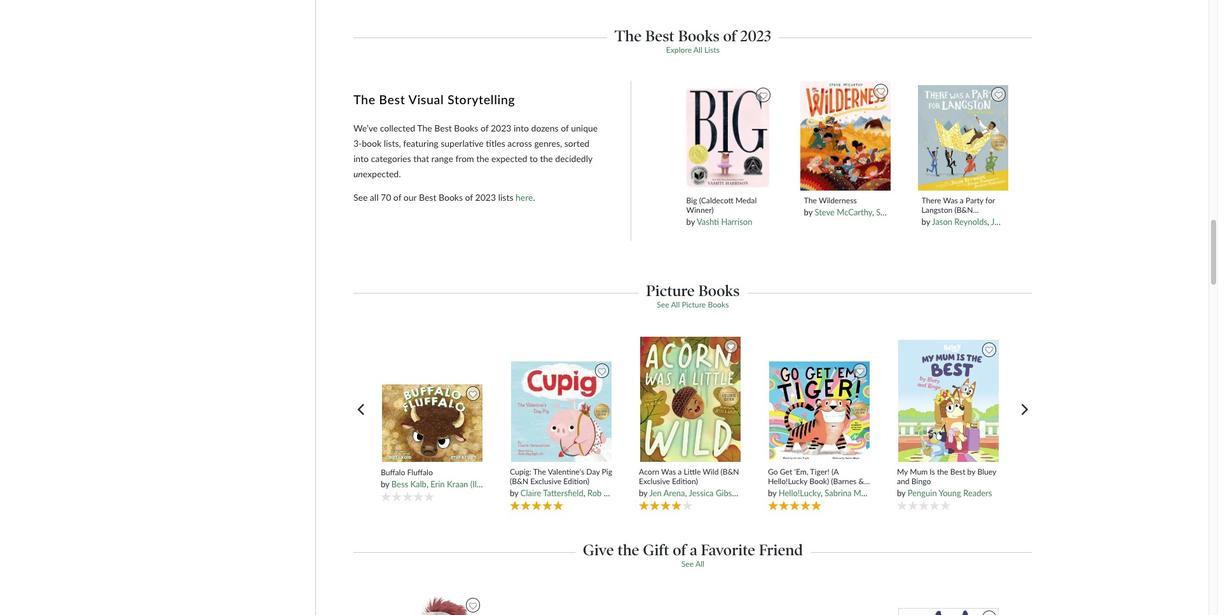 Task type: describe. For each thing, give the bounding box(es) containing it.
here link
[[516, 192, 533, 203]]

un
[[354, 168, 363, 179]]

wild
[[703, 467, 719, 477]]

valentine's
[[548, 467, 585, 477]]

bess
[[392, 479, 408, 490]]

see inside picture books see all picture books
[[657, 300, 670, 310]]

jen
[[650, 489, 662, 499]]

knight owl image
[[382, 596, 484, 616]]

edition) inside cupig: the valentine's day pig (b&n exclusive edition) by claire tattersfield , rob sayegh jr. (illustrator)
[[564, 477, 590, 487]]

for
[[986, 196, 996, 205]]

to
[[530, 153, 538, 164]]

the for by
[[804, 196, 817, 205]]

, inside cupig: the valentine's day pig (b&n exclusive edition) by claire tattersfield , rob sayegh jr. (illustrator)
[[584, 489, 586, 499]]

big
[[687, 196, 697, 205]]

by inside the wilderness by steve mccarthy , steve mccarthy (illustrator)
[[804, 208, 813, 218]]

exclusive for jessica gibson (illustrator)
[[639, 477, 670, 487]]

buffalo fluffalo image
[[382, 384, 484, 463]]

my mum is the best by bluey and bingo link
[[897, 467, 1001, 487]]

there
[[922, 196, 942, 205]]

gibson
[[716, 489, 742, 499]]

give the gift of a favorite friend see all
[[583, 541, 803, 569]]

buffalo
[[381, 468, 405, 477]]

by hello!lucky , sabrina moyle
[[768, 489, 877, 499]]

see all picture books link
[[657, 300, 729, 310]]

explore all lists link
[[666, 45, 720, 54]]

jason
[[932, 217, 953, 227]]

see all link
[[682, 560, 705, 569]]

the for books
[[615, 26, 642, 45]]

of inside the best books of 2023 explore all lists
[[723, 26, 737, 45]]

visual
[[409, 92, 444, 107]]

acorn was a little wild (b&n exclusive edition) link
[[639, 467, 743, 487]]

vashti
[[697, 217, 719, 227]]

kalb
[[411, 479, 427, 490]]

storytelling
[[448, 92, 515, 107]]

buffalo fluffalo link
[[381, 468, 484, 478]]

by inside big (caldecott medal winner) by vashti harrison
[[687, 217, 695, 227]]

here
[[516, 192, 533, 203]]

cupig: the valentine's day pig (b&n exclusive edition) by claire tattersfield , rob sayegh jr. (illustrator)
[[510, 467, 681, 499]]

70
[[381, 192, 391, 203]]

sorted
[[565, 138, 590, 149]]

acorn was a little wild (b&n exclusive edition) by jen arena , jessica gibson (illustrator)
[[639, 467, 783, 499]]

expected.
[[363, 168, 401, 179]]

go get 'em, tiger! (a hello!lucky book) (barnes & noble edition) image
[[769, 361, 871, 463]]

mum
[[910, 467, 928, 477]]

all inside the best books of 2023 explore all lists
[[694, 45, 703, 54]]

wilderness
[[819, 196, 857, 205]]

reynolds
[[955, 217, 988, 227]]

that
[[414, 153, 429, 164]]

kraan
[[447, 479, 468, 490]]

the inside cupig: the valentine's day pig (b&n exclusive edition) by claire tattersfield , rob sayegh jr. (illustrator)
[[533, 467, 546, 477]]

sabrina
[[825, 489, 852, 499]]

hello!lucky link
[[779, 489, 821, 499]]

, inside acorn was a little wild (b&n exclusive edition) by jen arena , jessica gibson (illustrator)
[[685, 489, 687, 499]]

books inside the best books of 2023 explore all lists
[[678, 26, 720, 45]]

moyle
[[854, 489, 877, 499]]

books inside we've collected the best books of 2023 into dozens of unique 3-book lists, featuring superlative titles across genres, sorted into categories that range from the expected to the decidedly un expected.
[[454, 123, 478, 133]]

readers
[[964, 489, 993, 499]]

cupig:
[[510, 467, 532, 477]]

best inside we've collected the best books of 2023 into dozens of unique 3-book lists, featuring superlative titles across genres, sorted into categories that range from the expected to the decidedly un expected.
[[435, 123, 452, 133]]

categories
[[371, 153, 411, 164]]

the inside give the gift of a favorite friend see all
[[618, 541, 640, 560]]

the best books of 2023 explore all lists
[[615, 26, 771, 54]]

a inside give the gift of a favorite friend see all
[[690, 541, 698, 560]]

of inside give the gift of a favorite friend see all
[[673, 541, 687, 560]]

unique
[[571, 123, 598, 133]]

by jason reynolds , jerome pumphrey (illustrator)
[[922, 217, 1098, 227]]

0 vertical spatial see
[[354, 192, 368, 203]]

a for by
[[678, 467, 682, 477]]

young
[[939, 489, 962, 499]]

across
[[508, 138, 532, 149]]

see inside give the gift of a favorite friend see all
[[682, 560, 694, 569]]

(b&n for jessica gibson (illustrator)
[[721, 467, 739, 477]]

sayegh
[[604, 489, 630, 499]]

, left jerome
[[988, 217, 990, 227]]

from
[[456, 153, 474, 164]]

my mum is the best by bluey and bingo by penguin young readers
[[897, 467, 997, 499]]

by inside buffalo fluffalo by bess kalb , erin kraan (illustrator)
[[381, 479, 390, 490]]

cupig: the valentine's day pig (b&n exclusive edition) link
[[510, 467, 613, 487]]

book
[[362, 138, 382, 149]]

(illustrator) inside the wilderness by steve mccarthy , steve mccarthy (illustrator)
[[936, 208, 976, 218]]

a for edition)
[[960, 196, 964, 205]]

claire
[[521, 489, 542, 499]]

there was a party for langston (b&n exclusive edition) link
[[922, 196, 1005, 225]]

see all 70 of our best books of 2023 lists here .
[[354, 192, 535, 203]]

friend
[[759, 541, 803, 560]]

the inside we've collected the best books of 2023 into dozens of unique 3-book lists, featuring superlative titles across genres, sorted into categories that range from the expected to the decidedly un expected.
[[417, 123, 432, 133]]

collected
[[380, 123, 415, 133]]

arena
[[664, 489, 685, 499]]

edition) inside there was a party for langston (b&n exclusive edition)
[[955, 215, 981, 225]]

featuring
[[403, 138, 439, 149]]

go
[[768, 467, 778, 477]]

give
[[583, 541, 614, 560]]

steve mccarthy link
[[815, 208, 873, 218]]

(illustrator) inside cupig: the valentine's day pig (b&n exclusive edition) by claire tattersfield , rob sayegh jr. (illustrator)
[[642, 489, 681, 499]]

by left jason
[[922, 217, 931, 227]]

by down and
[[897, 489, 906, 499]]

2 mccarthy from the left
[[899, 208, 934, 218]]

all
[[370, 192, 379, 203]]

(b&n inside there was a party for langston (b&n exclusive edition)
[[955, 206, 973, 215]]

2 steve from the left
[[877, 208, 897, 218]]

&
[[859, 477, 864, 487]]

tiger!
[[811, 467, 830, 477]]

, inside the wilderness by steve mccarthy , steve mccarthy (illustrator)
[[873, 208, 875, 218]]



Task type: vqa. For each thing, say whether or not it's contained in the screenshot.
Current Affairs & Politics
no



Task type: locate. For each thing, give the bounding box(es) containing it.
mccarthy down there
[[899, 208, 934, 218]]

was inside there was a party for langston (b&n exclusive edition)
[[944, 196, 958, 205]]

there was a party for langston (b&n exclusive edition) image
[[918, 84, 1009, 191]]

(b&n inside acorn was a little wild (b&n exclusive edition) by jen arena , jessica gibson (illustrator)
[[721, 467, 739, 477]]

2 horizontal spatial (b&n
[[955, 206, 973, 215]]

tattersfield
[[543, 489, 584, 499]]

by inside cupig: the valentine's day pig (b&n exclusive edition) by claire tattersfield , rob sayegh jr. (illustrator)
[[510, 489, 519, 499]]

into up across
[[514, 123, 529, 133]]

best inside my mum is the best by bluey and bingo by penguin young readers
[[951, 467, 966, 477]]

rob
[[588, 489, 602, 499]]

bluey
[[978, 467, 997, 477]]

edition) down book)
[[791, 487, 817, 496]]

we've collected the best books of 2023 into dozens of unique 3-book lists, featuring superlative titles across genres, sorted into categories that range from the expected to the decidedly un expected.
[[354, 123, 598, 179]]

best up "explore"
[[646, 26, 675, 45]]

genres,
[[535, 138, 562, 149]]

a up see all link
[[690, 541, 698, 560]]

mccarthy
[[837, 208, 873, 218], [899, 208, 934, 218]]

by left steve mccarthy link
[[804, 208, 813, 218]]

, inside buffalo fluffalo by bess kalb , erin kraan (illustrator)
[[427, 479, 429, 490]]

a inside there was a party for langston (b&n exclusive edition)
[[960, 196, 964, 205]]

party
[[966, 196, 984, 205]]

is
[[930, 467, 935, 477]]

the wilderness by steve mccarthy , steve mccarthy (illustrator)
[[804, 196, 976, 218]]

noble
[[768, 487, 789, 496]]

the wilderness link
[[804, 196, 887, 206]]

jessica
[[689, 489, 714, 499]]

, left rob
[[584, 489, 586, 499]]

1 vertical spatial all
[[671, 300, 680, 310]]

claire tattersfield link
[[521, 489, 584, 499]]

see
[[354, 192, 368, 203], [657, 300, 670, 310], [682, 560, 694, 569]]

was for edition)
[[944, 196, 958, 205]]

2 vertical spatial see
[[682, 560, 694, 569]]

2 horizontal spatial exclusive
[[922, 215, 953, 225]]

go get 'em, tiger! (a hello!lucky book) (barnes & noble edition)
[[768, 467, 864, 496]]

0 horizontal spatial (b&n
[[510, 477, 529, 487]]

1 horizontal spatial (b&n
[[721, 467, 739, 477]]

the right to
[[540, 153, 553, 164]]

2 horizontal spatial see
[[682, 560, 694, 569]]

0 vertical spatial was
[[944, 196, 958, 205]]

the wilderness image
[[800, 81, 892, 191]]

into up un
[[354, 153, 369, 164]]

best up "penguin young readers" link
[[951, 467, 966, 477]]

(barnes
[[831, 477, 857, 487]]

exclusive down langston at the top
[[922, 215, 953, 225]]

my
[[897, 467, 908, 477]]

my mum is the best by bluey and bingo image
[[898, 340, 1000, 463]]

the for visual
[[354, 92, 376, 107]]

into
[[514, 123, 529, 133], [354, 153, 369, 164]]

little
[[684, 467, 701, 477]]

0 vertical spatial hello!lucky
[[768, 477, 808, 487]]

0 horizontal spatial mccarthy
[[837, 208, 873, 218]]

by left bluey
[[968, 467, 976, 477]]

dozens
[[531, 123, 559, 133]]

best right our
[[419, 192, 437, 203]]

0 horizontal spatial steve
[[815, 208, 835, 218]]

jen arena link
[[650, 489, 685, 499]]

cupig: the valentine's day pig (b&n exclusive edition) image
[[511, 361, 613, 463]]

exclusive for rob sayegh jr. (illustrator)
[[531, 477, 562, 487]]

0 horizontal spatial was
[[661, 467, 676, 477]]

.
[[533, 192, 535, 203]]

,
[[873, 208, 875, 218], [988, 217, 990, 227], [427, 479, 429, 490], [584, 489, 586, 499], [685, 489, 687, 499], [821, 489, 823, 499]]

steve
[[815, 208, 835, 218], [877, 208, 897, 218]]

0 vertical spatial all
[[694, 45, 703, 54]]

explore
[[666, 45, 692, 54]]

2 vertical spatial 2023
[[475, 192, 496, 203]]

edition) down little
[[672, 477, 698, 487]]

(b&n inside cupig: the valentine's day pig (b&n exclusive edition) by claire tattersfield , rob sayegh jr. (illustrator)
[[510, 477, 529, 487]]

by inside acorn was a little wild (b&n exclusive edition) by jen arena , jessica gibson (illustrator)
[[639, 489, 648, 499]]

hello!lucky down get
[[768, 477, 808, 487]]

erin kraan (illustrator) link
[[431, 479, 510, 490]]

day
[[587, 467, 600, 477]]

big (caldecott medal winner) by vashti harrison
[[687, 196, 757, 227]]

jason reynolds link
[[932, 217, 988, 227]]

exclusive
[[922, 215, 953, 225], [531, 477, 562, 487], [639, 477, 670, 487]]

mccarthy down the wilderness link
[[837, 208, 873, 218]]

, left "erin"
[[427, 479, 429, 490]]

by down winner)
[[687, 217, 695, 227]]

the right from
[[476, 153, 489, 164]]

book)
[[810, 477, 830, 487]]

pete the cat doll: 14.5 inch image
[[898, 608, 1000, 616]]

was inside acorn was a little wild (b&n exclusive edition) by jen arena , jessica gibson (illustrator)
[[661, 467, 676, 477]]

was up langston at the top
[[944, 196, 958, 205]]

1 vertical spatial hello!lucky
[[779, 489, 821, 499]]

get
[[780, 467, 793, 477]]

0 horizontal spatial see
[[354, 192, 368, 203]]

exclusive down 'acorn'
[[639, 477, 670, 487]]

best up 'collected'
[[379, 92, 405, 107]]

was
[[944, 196, 958, 205], [661, 467, 676, 477]]

1 vertical spatial a
[[678, 467, 682, 477]]

1 vertical spatial was
[[661, 467, 676, 477]]

a left party
[[960, 196, 964, 205]]

decidedly
[[555, 153, 593, 164]]

best inside the best books of 2023 explore all lists
[[646, 26, 675, 45]]

1 horizontal spatial see
[[657, 300, 670, 310]]

superlative
[[441, 138, 484, 149]]

2 vertical spatial all
[[696, 560, 705, 569]]

titles
[[486, 138, 505, 149]]

rob sayegh jr. (illustrator) link
[[588, 489, 681, 499]]

by down go
[[768, 489, 777, 499]]

hello!lucky down 'em,
[[779, 489, 821, 499]]

(illustrator) inside acorn was a little wild (b&n exclusive edition) by jen arena , jessica gibson (illustrator)
[[744, 489, 783, 499]]

'em,
[[795, 467, 809, 477]]

all inside give the gift of a favorite friend see all
[[696, 560, 705, 569]]

by down buffalo
[[381, 479, 390, 490]]

2023 inside the best books of 2023 explore all lists
[[741, 26, 771, 45]]

erin
[[431, 479, 445, 490]]

acorn
[[639, 467, 660, 477]]

picture
[[646, 282, 695, 300], [682, 300, 706, 310]]

the inside my mum is the best by bluey and bingo by penguin young readers
[[937, 467, 949, 477]]

hello!lucky inside go get 'em, tiger! (a hello!lucky book) (barnes & noble edition)
[[768, 477, 808, 487]]

0 vertical spatial 2023
[[741, 26, 771, 45]]

2023 inside we've collected the best books of 2023 into dozens of unique 3-book lists, featuring superlative titles across genres, sorted into categories that range from the expected to the decidedly un expected.
[[491, 123, 512, 133]]

a left little
[[678, 467, 682, 477]]

the
[[615, 26, 642, 45], [354, 92, 376, 107], [417, 123, 432, 133], [804, 196, 817, 205], [533, 467, 546, 477]]

the inside the wilderness by steve mccarthy , steve mccarthy (illustrator)
[[804, 196, 817, 205]]

go get 'em, tiger! (a hello!lucky book) (barnes & noble edition) link
[[768, 467, 872, 496]]

best up superlative
[[435, 123, 452, 133]]

was right 'acorn'
[[661, 467, 676, 477]]

steve down wilderness
[[815, 208, 835, 218]]

the right is
[[937, 467, 949, 477]]

2 vertical spatial (b&n
[[510, 477, 529, 487]]

edition) inside acorn was a little wild (b&n exclusive edition) by jen arena , jessica gibson (illustrator)
[[672, 477, 698, 487]]

, left "jessica"
[[685, 489, 687, 499]]

0 horizontal spatial a
[[678, 467, 682, 477]]

jerome pumphrey (illustrator) link
[[992, 217, 1098, 227]]

exclusive inside there was a party for langston (b&n exclusive edition)
[[922, 215, 953, 225]]

acorn was a little wild (b&n exclusive edition) image
[[640, 336, 742, 463]]

big (caldecott medal winner) link
[[687, 196, 770, 215]]

buffalo fluffalo by bess kalb , erin kraan (illustrator)
[[381, 468, 510, 490]]

0 vertical spatial a
[[960, 196, 964, 205]]

1 horizontal spatial steve
[[877, 208, 897, 218]]

a inside acorn was a little wild (b&n exclusive edition) by jen arena , jessica gibson (illustrator)
[[678, 467, 682, 477]]

0 horizontal spatial exclusive
[[531, 477, 562, 487]]

the left gift
[[618, 541, 640, 560]]

the inside the best books of 2023 explore all lists
[[615, 26, 642, 45]]

1 horizontal spatial a
[[690, 541, 698, 560]]

0 horizontal spatial into
[[354, 153, 369, 164]]

jessica gibson (illustrator) link
[[689, 489, 783, 499]]

exclusive up claire tattersfield link
[[531, 477, 562, 487]]

edition) down valentine's
[[564, 477, 590, 487]]

bingo
[[912, 477, 931, 487]]

vashti harrison link
[[697, 217, 753, 227]]

1 vertical spatial into
[[354, 153, 369, 164]]

2 vertical spatial a
[[690, 541, 698, 560]]

(b&n right the wild
[[721, 467, 739, 477]]

3-
[[354, 138, 362, 149]]

(b&n for rob sayegh jr. (illustrator)
[[510, 477, 529, 487]]

edition) inside go get 'em, tiger! (a hello!lucky book) (barnes & noble edition)
[[791, 487, 817, 496]]

(b&n
[[955, 206, 973, 215], [721, 467, 739, 477], [510, 477, 529, 487]]

sabrina moyle link
[[825, 489, 877, 499]]

1 horizontal spatial mccarthy
[[899, 208, 934, 218]]

1 vertical spatial (b&n
[[721, 467, 739, 477]]

1 vertical spatial see
[[657, 300, 670, 310]]

1 steve from the left
[[815, 208, 835, 218]]

2 horizontal spatial a
[[960, 196, 964, 205]]

picture books see all picture books
[[646, 282, 740, 310]]

pig
[[602, 467, 613, 477]]

, down the wilderness link
[[873, 208, 875, 218]]

penguin
[[908, 489, 937, 499]]

(illustrator) inside buffalo fluffalo by bess kalb , erin kraan (illustrator)
[[470, 479, 510, 490]]

edition) down party
[[955, 215, 981, 225]]

harrison
[[721, 217, 753, 227]]

(a
[[832, 467, 839, 477]]

favorite
[[701, 541, 756, 560]]

was for by
[[661, 467, 676, 477]]

, down book)
[[821, 489, 823, 499]]

a
[[960, 196, 964, 205], [678, 467, 682, 477], [690, 541, 698, 560]]

0 vertical spatial (b&n
[[955, 206, 973, 215]]

exclusive inside acorn was a little wild (b&n exclusive edition) by jen arena , jessica gibson (illustrator)
[[639, 477, 670, 487]]

the best visual storytelling
[[354, 92, 515, 107]]

0 vertical spatial into
[[514, 123, 529, 133]]

by left the jen
[[639, 489, 648, 499]]

there was a party for langston (b&n exclusive edition)
[[922, 196, 996, 225]]

by left claire
[[510, 489, 519, 499]]

books
[[678, 26, 720, 45], [454, 123, 478, 133], [439, 192, 463, 203], [699, 282, 740, 300], [708, 300, 729, 310]]

1 mccarthy from the left
[[837, 208, 873, 218]]

steve down the wilderness link
[[877, 208, 897, 218]]

(b&n up jason reynolds link
[[955, 206, 973, 215]]

(b&n down cupig:
[[510, 477, 529, 487]]

by
[[804, 208, 813, 218], [687, 217, 695, 227], [922, 217, 931, 227], [968, 467, 976, 477], [381, 479, 390, 490], [510, 489, 519, 499], [639, 489, 648, 499], [768, 489, 777, 499], [897, 489, 906, 499]]

pumphrey
[[1020, 217, 1057, 227]]

range
[[432, 153, 453, 164]]

1 horizontal spatial was
[[944, 196, 958, 205]]

all inside picture books see all picture books
[[671, 300, 680, 310]]

1 vertical spatial 2023
[[491, 123, 512, 133]]

big (caldecott medal winner) image
[[682, 85, 774, 191]]

1 horizontal spatial into
[[514, 123, 529, 133]]

edition)
[[955, 215, 981, 225], [564, 477, 590, 487], [672, 477, 698, 487], [791, 487, 817, 496]]

expected
[[492, 153, 528, 164]]

exclusive inside cupig: the valentine's day pig (b&n exclusive edition) by claire tattersfield , rob sayegh jr. (illustrator)
[[531, 477, 562, 487]]

1 horizontal spatial exclusive
[[639, 477, 670, 487]]

gift
[[643, 541, 669, 560]]



